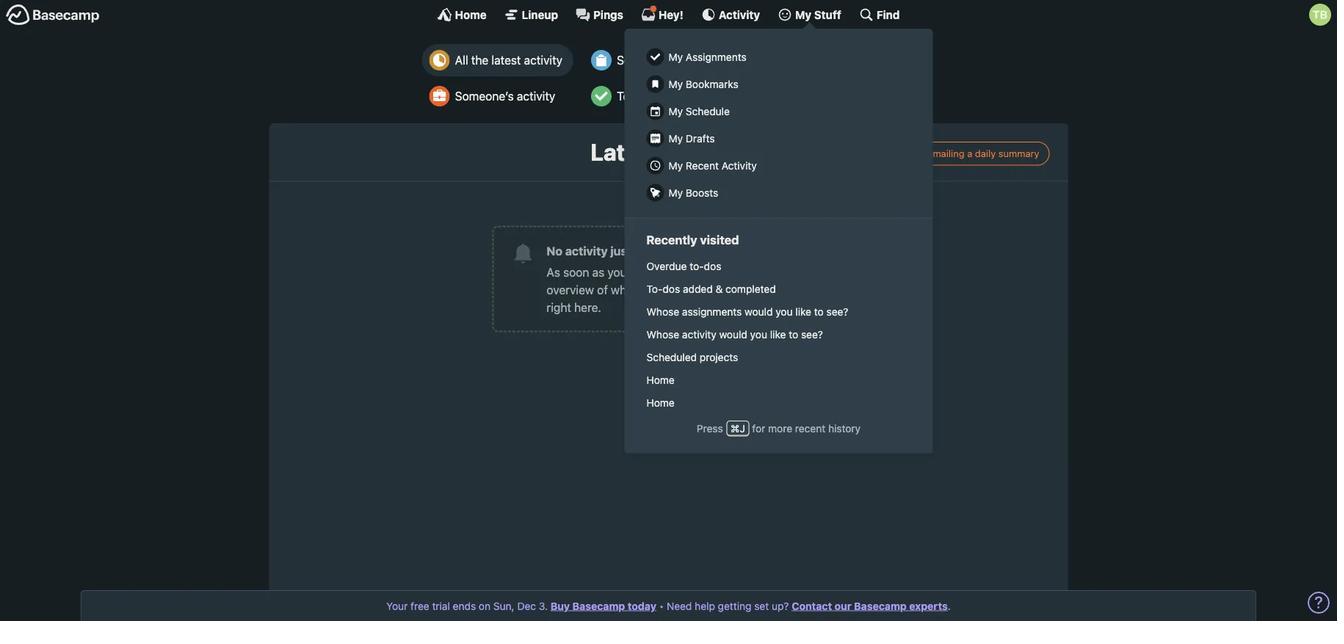 Task type: describe. For each thing, give the bounding box(es) containing it.
history
[[829, 422, 861, 434]]

a
[[968, 148, 973, 159]]

to-dos added & completed link for contact our basecamp experts
[[584, 80, 774, 112]]

up?
[[772, 600, 789, 612]]

my for my boosts
[[669, 187, 683, 199]]

whose for whose activity would you like to see?
[[647, 328, 680, 341]]

your
[[387, 600, 408, 612]]

basecamp inside the no activity just yet as soon as you get the ball rolling, you can get an overview of what's happening across basecamp right here.
[[747, 283, 803, 297]]

activity link
[[701, 7, 760, 22]]

hey! button
[[641, 5, 684, 22]]

buy basecamp today link
[[551, 600, 657, 612]]

daily
[[976, 148, 996, 159]]

hey!
[[659, 8, 684, 21]]

whose for whose assignments would you like to see?
[[647, 306, 680, 318]]

scheduled projects link
[[640, 346, 919, 369]]

•
[[660, 600, 664, 612]]

my recent activity
[[669, 159, 757, 172]]

main element
[[0, 0, 1338, 454]]

activity report image
[[430, 50, 450, 71]]

⌘
[[731, 422, 740, 434]]

pings
[[594, 8, 624, 21]]

someone's for someone's assignments
[[617, 53, 676, 67]]

contact
[[792, 600, 832, 612]]

activity for someone's activity
[[517, 89, 556, 103]]

need
[[667, 600, 692, 612]]

1 get from the left
[[630, 265, 648, 279]]

my for my bookmarks
[[669, 78, 683, 90]]

experts
[[910, 600, 948, 612]]

someone's for someone's activity
[[455, 89, 514, 103]]

just
[[611, 244, 632, 258]]

trial
[[432, 600, 450, 612]]

you up whose activity would you like to see? "link" on the bottom
[[776, 306, 793, 318]]

dec
[[518, 600, 536, 612]]

0 vertical spatial home
[[455, 8, 487, 21]]

set
[[755, 600, 769, 612]]

whose assignments would you like to see?
[[647, 306, 849, 318]]

all
[[455, 53, 468, 67]]

my for my schedule
[[669, 105, 683, 117]]

like for whose assignments would you like to see?
[[796, 306, 812, 318]]

emailing a daily summary
[[928, 148, 1040, 159]]

0 vertical spatial the
[[472, 53, 489, 67]]

3.
[[539, 600, 548, 612]]

recently visited
[[647, 233, 739, 247]]

projects
[[700, 351, 739, 363]]

my schedule
[[669, 105, 730, 117]]

soon
[[564, 265, 590, 279]]

overview
[[547, 283, 594, 297]]

no activity just yet as soon as you get the ball rolling, you can get an overview of what's happening across basecamp right here.
[[547, 244, 810, 314]]

buy
[[551, 600, 570, 612]]

lineup link
[[505, 7, 558, 22]]

here.
[[575, 300, 602, 314]]

my for my assignments
[[669, 51, 683, 63]]

to for whose activity would you like to see?
[[789, 328, 799, 341]]

see? for whose activity would you like to see?
[[802, 328, 823, 341]]

would for assignments
[[745, 306, 773, 318]]

scheduled projects
[[647, 351, 739, 363]]

whose assignments would you like to see? link
[[640, 301, 919, 323]]

my boosts
[[669, 187, 719, 199]]

my boosts link
[[640, 179, 919, 206]]

overdue
[[647, 260, 687, 272]]

reports image
[[792, 50, 812, 71]]

my stuff element
[[640, 43, 919, 206]]

schedule image
[[792, 86, 812, 107]]

1 vertical spatial dos
[[704, 260, 722, 272]]

someone's assignments link
[[584, 44, 774, 76]]

for
[[753, 422, 766, 434]]

my bookmarks link
[[640, 71, 919, 98]]

across
[[709, 283, 744, 297]]

someone's activity link
[[422, 80, 574, 112]]

0 vertical spatial to-
[[617, 89, 635, 103]]

2 horizontal spatial basecamp
[[855, 600, 907, 612]]

our
[[835, 600, 852, 612]]

my stuff
[[796, 8, 842, 21]]

person report image
[[430, 86, 450, 107]]

to-
[[690, 260, 704, 272]]

on
[[479, 600, 491, 612]]

overdue to-dos link
[[640, 255, 919, 278]]

my bookmarks
[[669, 78, 739, 90]]

2 vertical spatial home
[[647, 397, 675, 409]]

find
[[877, 8, 900, 21]]

& inside recently visited pages element
[[716, 283, 723, 295]]

happening
[[649, 283, 706, 297]]

ends
[[453, 600, 476, 612]]

my assignments
[[669, 51, 747, 63]]

contact our basecamp experts link
[[792, 600, 948, 612]]

my drafts
[[669, 132, 715, 144]]

the inside the no activity just yet as soon as you get the ball rolling, you can get an overview of what's happening across basecamp right here.
[[651, 265, 668, 279]]

press
[[697, 422, 723, 434]]

as
[[547, 265, 560, 279]]

.
[[948, 600, 951, 612]]

my for my drafts
[[669, 132, 683, 144]]

my stuff button
[[778, 7, 842, 22]]

schedule
[[686, 105, 730, 117]]

my schedule link
[[640, 98, 919, 125]]

can
[[754, 265, 773, 279]]



Task type: vqa. For each thing, say whether or not it's contained in the screenshot.
10:34am element
no



Task type: locate. For each thing, give the bounding box(es) containing it.
the left ball
[[651, 265, 668, 279]]

someone's assignments
[[617, 53, 746, 67]]

1 vertical spatial would
[[720, 328, 748, 341]]

to up whose activity would you like to see? "link" on the bottom
[[815, 306, 824, 318]]

see? inside "link"
[[802, 328, 823, 341]]

2 vertical spatial dos
[[663, 283, 680, 295]]

all the latest activity
[[455, 53, 563, 67]]

& up my schedule
[[695, 89, 703, 103]]

emailing a daily summary button
[[906, 142, 1050, 166]]

basecamp down can at the right
[[747, 283, 803, 297]]

0 horizontal spatial to-
[[617, 89, 635, 103]]

my inside 'link'
[[669, 132, 683, 144]]

& down 'rolling,'
[[716, 283, 723, 295]]

as
[[593, 265, 605, 279]]

1 vertical spatial to-dos added & completed
[[647, 283, 776, 295]]

0 horizontal spatial someone's
[[455, 89, 514, 103]]

0 horizontal spatial dos
[[635, 89, 655, 103]]

my for my recent activity
[[669, 159, 683, 172]]

completed down can at the right
[[726, 283, 776, 295]]

1 horizontal spatial someone's
[[617, 53, 676, 67]]

2 whose from the top
[[647, 328, 680, 341]]

summary
[[999, 148, 1040, 159]]

whose
[[647, 306, 680, 318], [647, 328, 680, 341]]

ball
[[671, 265, 690, 279]]

1 horizontal spatial like
[[796, 306, 812, 318]]

you inside "link"
[[751, 328, 768, 341]]

latest activity
[[591, 138, 747, 166]]

someone's
[[617, 53, 676, 67], [455, 89, 514, 103]]

sun,
[[494, 600, 515, 612]]

to-dos added & completed link up whose assignments would you like to see?
[[640, 278, 919, 301]]

see? up whose activity would you like to see? "link" on the bottom
[[827, 306, 849, 318]]

1 horizontal spatial basecamp
[[747, 283, 803, 297]]

0 vertical spatial like
[[796, 306, 812, 318]]

all the latest activity link
[[422, 44, 574, 76]]

1 horizontal spatial get
[[776, 265, 794, 279]]

getting
[[718, 600, 752, 612]]

to-dos added & completed inside recently visited pages element
[[647, 283, 776, 295]]

would for activity
[[720, 328, 748, 341]]

someone's right assignment image
[[617, 53, 676, 67]]

0 vertical spatial someone's
[[617, 53, 676, 67]]

what's
[[611, 283, 646, 297]]

you
[[608, 265, 627, 279], [732, 265, 751, 279], [776, 306, 793, 318], [751, 328, 768, 341]]

basecamp right our
[[855, 600, 907, 612]]

more
[[769, 422, 793, 434]]

0 horizontal spatial like
[[771, 328, 786, 341]]

1 vertical spatial &
[[716, 283, 723, 295]]

latest
[[591, 138, 659, 166]]

0 vertical spatial would
[[745, 306, 773, 318]]

your free trial ends on sun, dec  3. buy basecamp today • need help getting set up? contact our basecamp experts .
[[387, 600, 951, 612]]

yet
[[635, 244, 653, 258]]

to-dos added & completed down 'rolling,'
[[647, 283, 776, 295]]

1 vertical spatial to-dos added & completed link
[[640, 278, 919, 301]]

1 vertical spatial like
[[771, 328, 786, 341]]

1 whose from the top
[[647, 306, 680, 318]]

to- inside recently visited pages element
[[647, 283, 663, 295]]

1 vertical spatial added
[[683, 283, 713, 295]]

my assignments link
[[640, 43, 919, 71]]

dos right the todo image
[[635, 89, 655, 103]]

assignments down across
[[682, 306, 742, 318]]

my for my stuff
[[796, 8, 812, 21]]

assignments inside recently visited pages element
[[682, 306, 742, 318]]

drafts
[[686, 132, 715, 144]]

scheduled
[[647, 351, 697, 363]]

basecamp
[[747, 283, 803, 297], [573, 600, 625, 612], [855, 600, 907, 612]]

0 vertical spatial whose
[[647, 306, 680, 318]]

my
[[796, 8, 812, 21], [669, 51, 683, 63], [669, 78, 683, 90], [669, 105, 683, 117], [669, 132, 683, 144], [669, 159, 683, 172], [669, 187, 683, 199]]

bookmarks
[[686, 78, 739, 90]]

added inside recently visited pages element
[[683, 283, 713, 295]]

0 vertical spatial dos
[[635, 89, 655, 103]]

like inside "link"
[[771, 328, 786, 341]]

whose up scheduled
[[647, 328, 680, 341]]

boosts
[[686, 187, 719, 199]]

1 vertical spatial completed
[[726, 283, 776, 295]]

lineup
[[522, 8, 558, 21]]

whose inside "link"
[[647, 328, 680, 341]]

activity up scheduled projects
[[682, 328, 717, 341]]

recently visited pages element
[[640, 255, 919, 414]]

0 horizontal spatial &
[[695, 89, 703, 103]]

2 horizontal spatial dos
[[704, 260, 722, 272]]

j
[[740, 422, 746, 434]]

2 get from the left
[[776, 265, 794, 279]]

to- down overdue
[[647, 283, 663, 295]]

to- right the todo image
[[617, 89, 635, 103]]

home link down whose activity would you like to see? "link" on the bottom
[[640, 369, 919, 392]]

overdue to-dos
[[647, 260, 722, 272]]

&
[[695, 89, 703, 103], [716, 283, 723, 295]]

assignment image
[[592, 50, 612, 71]]

pings button
[[576, 7, 624, 22]]

0 vertical spatial assignments
[[679, 53, 746, 67]]

added up my schedule
[[658, 89, 692, 103]]

home
[[455, 8, 487, 21], [647, 374, 675, 386], [647, 397, 675, 409]]

activity up the soon
[[566, 244, 608, 258]]

⌘ j for more recent history
[[731, 422, 861, 434]]

of
[[597, 283, 608, 297]]

my drafts link
[[640, 125, 919, 152]]

to for whose assignments would you like to see?
[[815, 306, 824, 318]]

1 horizontal spatial see?
[[827, 306, 849, 318]]

would down whose assignments would you like to see?
[[720, 328, 748, 341]]

my left boosts
[[669, 187, 683, 199]]

to-
[[617, 89, 635, 103], [647, 283, 663, 295]]

my inside dropdown button
[[796, 8, 812, 21]]

dos
[[635, 89, 655, 103], [704, 260, 722, 272], [663, 283, 680, 295]]

see? down whose assignments would you like to see? link
[[802, 328, 823, 341]]

0 horizontal spatial to
[[789, 328, 799, 341]]

activity
[[719, 8, 760, 21], [664, 138, 747, 166], [722, 159, 757, 172]]

1 vertical spatial to
[[789, 328, 799, 341]]

basecamp right buy
[[573, 600, 625, 612]]

dos down the visited
[[704, 260, 722, 272]]

0 vertical spatial see?
[[827, 306, 849, 318]]

get up what's
[[630, 265, 648, 279]]

to-dos added & completed
[[617, 89, 763, 103], [647, 283, 776, 295]]

to-dos added & completed up my schedule
[[617, 89, 763, 103]]

0 vertical spatial completed
[[706, 89, 763, 103]]

1 horizontal spatial dos
[[663, 283, 680, 295]]

recent
[[686, 159, 719, 172]]

you right as
[[608, 265, 627, 279]]

emailing
[[928, 148, 965, 159]]

whose down happening
[[647, 306, 680, 318]]

1 vertical spatial to-
[[647, 283, 663, 295]]

0 vertical spatial to-dos added & completed link
[[584, 80, 774, 112]]

my up 'my drafts'
[[669, 105, 683, 117]]

activity
[[524, 53, 563, 67], [517, 89, 556, 103], [566, 244, 608, 258], [682, 328, 717, 341]]

activity right the latest
[[524, 53, 563, 67]]

my left drafts
[[669, 132, 683, 144]]

would up whose activity would you like to see? "link" on the bottom
[[745, 306, 773, 318]]

home link up all
[[438, 7, 487, 22]]

dos down ball
[[663, 283, 680, 295]]

1 vertical spatial whose
[[647, 328, 680, 341]]

my left "recent" on the right top of the page
[[669, 159, 683, 172]]

my down someone's assignments link
[[669, 78, 683, 90]]

get left an
[[776, 265, 794, 279]]

activity inside "link"
[[682, 328, 717, 341]]

1 horizontal spatial to
[[815, 306, 824, 318]]

0 horizontal spatial basecamp
[[573, 600, 625, 612]]

0 vertical spatial &
[[695, 89, 703, 103]]

like up whose activity would you like to see? "link" on the bottom
[[796, 306, 812, 318]]

1 horizontal spatial the
[[651, 265, 668, 279]]

free
[[411, 600, 430, 612]]

my up my bookmarks
[[669, 51, 683, 63]]

someone's activity
[[455, 89, 556, 103]]

home link
[[438, 7, 487, 22], [640, 369, 919, 392], [640, 392, 919, 414]]

to-dos added & completed link for my drafts
[[640, 278, 919, 301]]

recently
[[647, 233, 698, 247]]

0 horizontal spatial the
[[472, 53, 489, 67]]

1 vertical spatial home
[[647, 374, 675, 386]]

visited
[[701, 233, 739, 247]]

my left stuff
[[796, 8, 812, 21]]

find button
[[859, 7, 900, 22]]

0 horizontal spatial see?
[[802, 328, 823, 341]]

completed up schedule
[[706, 89, 763, 103]]

today
[[628, 600, 657, 612]]

1 horizontal spatial to-
[[647, 283, 663, 295]]

completed
[[706, 89, 763, 103], [726, 283, 776, 295]]

assignments
[[679, 53, 746, 67], [682, 306, 742, 318]]

0 vertical spatial added
[[658, 89, 692, 103]]

0 vertical spatial to
[[815, 306, 824, 318]]

activity inside 'my stuff' element
[[722, 159, 757, 172]]

to-dos added & completed link down someone's assignments link
[[584, 80, 774, 112]]

rolling,
[[693, 265, 729, 279]]

the
[[472, 53, 489, 67], [651, 265, 668, 279]]

assignments
[[686, 51, 747, 63]]

activity for whose activity would you like to see?
[[682, 328, 717, 341]]

get
[[630, 265, 648, 279], [776, 265, 794, 279]]

the right all
[[472, 53, 489, 67]]

added down 'rolling,'
[[683, 283, 713, 295]]

assignments for someone's
[[679, 53, 746, 67]]

see?
[[827, 306, 849, 318], [802, 328, 823, 341]]

0 horizontal spatial get
[[630, 265, 648, 279]]

whose activity would you like to see?
[[647, 328, 823, 341]]

whose activity would you like to see? link
[[640, 323, 919, 346]]

activity inside the no activity just yet as soon as you get the ball rolling, you can get an overview of what's happening across basecamp right here.
[[566, 244, 608, 258]]

like down whose assignments would you like to see? link
[[771, 328, 786, 341]]

home link up more
[[640, 392, 919, 414]]

activity for no activity just yet as soon as you get the ball rolling, you can get an overview of what's happening across basecamp right here.
[[566, 244, 608, 258]]

my recent activity link
[[640, 152, 919, 179]]

0 vertical spatial to-dos added & completed
[[617, 89, 763, 103]]

todo image
[[592, 86, 612, 107]]

assignments for whose
[[682, 306, 742, 318]]

1 vertical spatial the
[[651, 265, 668, 279]]

someone's down all the latest activity link
[[455, 89, 514, 103]]

completed inside recently visited pages element
[[726, 283, 776, 295]]

1 vertical spatial someone's
[[455, 89, 514, 103]]

assignments up bookmarks
[[679, 53, 746, 67]]

1 vertical spatial see?
[[802, 328, 823, 341]]

recent
[[796, 422, 826, 434]]

to inside "link"
[[789, 328, 799, 341]]

1 vertical spatial assignments
[[682, 306, 742, 318]]

would inside "link"
[[720, 328, 748, 341]]

switch accounts image
[[6, 4, 100, 26]]

latest
[[492, 53, 521, 67]]

activity down all the latest activity
[[517, 89, 556, 103]]

1 horizontal spatial &
[[716, 283, 723, 295]]

an
[[797, 265, 810, 279]]

like for whose activity would you like to see?
[[771, 328, 786, 341]]

would
[[745, 306, 773, 318], [720, 328, 748, 341]]

you down whose assignments would you like to see?
[[751, 328, 768, 341]]

tim burton image
[[1310, 4, 1332, 26]]

stuff
[[815, 8, 842, 21]]

see? for whose assignments would you like to see?
[[827, 306, 849, 318]]

you left can at the right
[[732, 265, 751, 279]]

to down whose assignments would you like to see? link
[[789, 328, 799, 341]]



